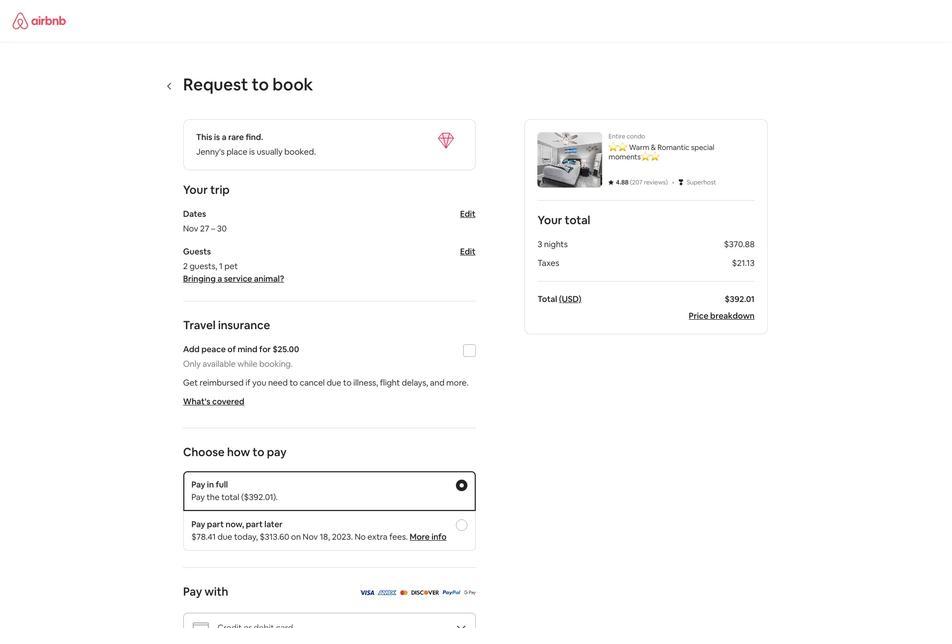 Task type: locate. For each thing, give the bounding box(es) containing it.
bringing a service animal?
[[183, 273, 284, 284]]

1 horizontal spatial is
[[249, 146, 255, 157]]

a down 1
[[218, 273, 222, 284]]

nov right 'on'
[[303, 532, 318, 543]]

full
[[216, 479, 228, 490]]

part up today,
[[246, 519, 263, 530]]

edit button for dates nov 27 – 30
[[460, 209, 476, 220]]

find.
[[246, 132, 263, 143]]

–
[[211, 223, 215, 234]]

1 vertical spatial due
[[218, 532, 232, 543]]

0 horizontal spatial part
[[207, 519, 224, 530]]

peace
[[202, 344, 226, 355]]

google pay image
[[464, 591, 476, 595]]

booked.
[[285, 146, 316, 157]]

1 paypal image from the top
[[443, 587, 461, 598]]

you
[[253, 377, 267, 388]]

pay
[[192, 479, 205, 490], [192, 492, 205, 503], [192, 519, 205, 530], [183, 584, 202, 599]]

your for your trip
[[183, 182, 208, 197]]

0 horizontal spatial due
[[218, 532, 232, 543]]

1 edit button from the top
[[460, 209, 476, 220]]

more
[[410, 532, 430, 543]]

discover card image
[[411, 587, 440, 598], [411, 591, 440, 595]]

taxes
[[538, 258, 560, 269]]

your up dates
[[183, 182, 208, 197]]

available
[[203, 359, 236, 370]]

to right need
[[290, 377, 298, 388]]

place
[[227, 146, 248, 157]]

reviews
[[644, 178, 666, 187]]

1 vertical spatial your
[[538, 213, 563, 227]]

1 horizontal spatial due
[[327, 377, 342, 388]]

1 part from the left
[[207, 519, 224, 530]]

1 discover card image from the top
[[411, 587, 440, 598]]

a
[[222, 132, 227, 143], [218, 273, 222, 284]]

total (usd)
[[538, 294, 582, 305]]

pay up $78.41 in the bottom of the page
[[192, 519, 205, 530]]

1 horizontal spatial your
[[538, 213, 563, 227]]

2 edit from the top
[[460, 246, 476, 257]]

to left illness,
[[343, 377, 352, 388]]

1 horizontal spatial nov
[[303, 532, 318, 543]]

$21.13
[[732, 258, 755, 269]]

add peace of mind for $25.00 only available while booking.
[[183, 344, 299, 370]]

due right cancel
[[327, 377, 342, 388]]

3
[[538, 239, 543, 250]]

delays,
[[402, 377, 429, 388]]

reimbursed
[[200, 377, 244, 388]]

edit button
[[460, 209, 476, 220], [460, 246, 476, 257]]

more.
[[447, 377, 469, 388]]

due
[[327, 377, 342, 388], [218, 532, 232, 543]]

with
[[205, 584, 229, 599]]

illness,
[[354, 377, 378, 388]]

price breakdown button
[[689, 310, 755, 321]]

pay for with
[[183, 584, 202, 599]]

0 horizontal spatial nov
[[183, 223, 198, 234]]

0 vertical spatial total
[[565, 213, 591, 227]]

•
[[672, 177, 674, 188]]

visa card image
[[360, 587, 375, 598], [360, 591, 375, 595]]

edit button for guests 2 guests, 1 pet
[[460, 246, 476, 257]]

discover card image left google pay image
[[411, 591, 440, 595]]

1 horizontal spatial part
[[246, 519, 263, 530]]

pay inside pay part now, part later $78.41 due today,  $313.60 on nov 18, 2023. no extra fees. more info
[[192, 519, 205, 530]]

cancel
[[300, 377, 325, 388]]

pay left the in
[[192, 479, 205, 490]]

part up $78.41 in the bottom of the page
[[207, 519, 224, 530]]

american express card image
[[378, 587, 397, 598], [378, 591, 397, 595]]

0 horizontal spatial your
[[183, 182, 208, 197]]

total down 'full'
[[222, 492, 240, 503]]

0 vertical spatial a
[[222, 132, 227, 143]]

edit
[[460, 209, 476, 220], [460, 246, 476, 257]]

fees.
[[390, 532, 408, 543]]

None radio
[[456, 480, 468, 491]]

1 edit from the top
[[460, 209, 476, 220]]

price
[[689, 310, 709, 321]]

$313.60
[[260, 532, 289, 543]]

now,
[[226, 519, 244, 530]]

a inside this is a rare find. jenny's place is usually booked.
[[222, 132, 227, 143]]

pay left with
[[183, 584, 202, 599]]

$78.41
[[192, 532, 216, 543]]

0 horizontal spatial is
[[214, 132, 220, 143]]

mastercard image
[[400, 587, 408, 598], [400, 591, 408, 595]]

service
[[224, 273, 252, 284]]

0 vertical spatial edit
[[460, 209, 476, 220]]

travel
[[183, 318, 216, 332]]

flight
[[380, 377, 400, 388]]

(
[[630, 178, 632, 187]]

None radio
[[456, 520, 468, 531]]

1 vertical spatial edit button
[[460, 246, 476, 257]]

0 vertical spatial due
[[327, 377, 342, 388]]

superhost
[[687, 178, 717, 187]]

0 vertical spatial edit button
[[460, 209, 476, 220]]

2
[[183, 261, 188, 272]]

0 vertical spatial your
[[183, 182, 208, 197]]

discover card image left google pay icon
[[411, 587, 440, 598]]

paypal image left google pay icon
[[443, 587, 461, 598]]

dates
[[183, 209, 206, 220]]

1
[[219, 261, 223, 272]]

mind
[[238, 344, 258, 355]]

0 horizontal spatial total
[[222, 492, 240, 503]]

your
[[183, 182, 208, 197], [538, 213, 563, 227]]

$392.01
[[725, 294, 755, 305]]

1 vertical spatial edit
[[460, 246, 476, 257]]

a left rare
[[222, 132, 227, 143]]

1 vertical spatial total
[[222, 492, 240, 503]]

info
[[432, 532, 447, 543]]

paypal image left google pay image
[[443, 591, 461, 595]]

your for your total
[[538, 213, 563, 227]]

paypal image
[[443, 587, 461, 598], [443, 591, 461, 595]]

pay for part
[[192, 519, 205, 530]]

while
[[238, 359, 258, 370]]

more info button
[[410, 532, 447, 543]]

your total
[[538, 213, 591, 227]]

to left book
[[252, 74, 269, 95]]

this
[[196, 132, 212, 143]]

total up nights
[[565, 213, 591, 227]]

1 vertical spatial nov
[[303, 532, 318, 543]]

part
[[207, 519, 224, 530], [246, 519, 263, 530]]

3 nights
[[538, 239, 568, 250]]

edit for dates nov 27 – 30
[[460, 209, 476, 220]]

2 american express card image from the top
[[378, 591, 397, 595]]

$370.88
[[724, 239, 755, 250]]

due inside pay part now, part later $78.41 due today,  $313.60 on nov 18, 2023. no extra fees. more info
[[218, 532, 232, 543]]

get reimbursed if you need to cancel due to illness, flight delays, and more.
[[183, 377, 469, 388]]

total inside pay in full pay the total ($392.01).
[[222, 492, 240, 503]]

to
[[252, 74, 269, 95], [290, 377, 298, 388], [343, 377, 352, 388], [253, 445, 265, 459]]

2 visa card image from the top
[[360, 591, 375, 595]]

2 edit button from the top
[[460, 246, 476, 257]]

is down find.
[[249, 146, 255, 157]]

your up 3 nights
[[538, 213, 563, 227]]

travel insurance
[[183, 318, 270, 332]]

request to book
[[183, 74, 313, 95]]

entire condo ⭐️⭐️ warm &  romantic special moments⭐️⭐️
[[609, 132, 715, 162]]

due down now,
[[218, 532, 232, 543]]

to left pay
[[253, 445, 265, 459]]

nov left "27" in the top of the page
[[183, 223, 198, 234]]

1 american express card image from the top
[[378, 587, 397, 598]]

pay left the
[[192, 492, 205, 503]]

is right this
[[214, 132, 220, 143]]

(usd) button
[[559, 294, 582, 305]]

on
[[291, 532, 301, 543]]

0 vertical spatial nov
[[183, 223, 198, 234]]

get
[[183, 377, 198, 388]]

animal?
[[254, 273, 284, 284]]



Task type: vqa. For each thing, say whether or not it's contained in the screenshot.
by
no



Task type: describe. For each thing, give the bounding box(es) containing it.
2023.
[[332, 532, 353, 543]]

book
[[273, 74, 313, 95]]

$25.00
[[273, 344, 299, 355]]

0 vertical spatial is
[[214, 132, 220, 143]]

jenny's
[[196, 146, 225, 157]]

condo
[[627, 132, 645, 141]]

pay part now, part later $78.41 due today,  $313.60 on nov 18, 2023. no extra fees. more info
[[192, 519, 447, 543]]

4.88
[[616, 178, 629, 187]]

only
[[183, 359, 201, 370]]

extra
[[368, 532, 388, 543]]

later
[[265, 519, 283, 530]]

price breakdown
[[689, 310, 755, 321]]

nights
[[544, 239, 568, 250]]

if
[[246, 377, 251, 388]]

30
[[217, 223, 227, 234]]

207
[[632, 178, 643, 187]]

pet
[[225, 261, 238, 272]]

special
[[691, 143, 715, 152]]

how
[[227, 445, 250, 459]]

&
[[651, 143, 656, 152]]

nov inside pay part now, part later $78.41 due today,  $313.60 on nov 18, 2023. no extra fees. more info
[[303, 532, 318, 543]]

total
[[538, 294, 557, 305]]

⭐️⭐️
[[609, 143, 628, 152]]

romantic
[[658, 143, 690, 152]]

nov inside dates nov 27 – 30
[[183, 223, 198, 234]]

pay in full pay the total ($392.01).
[[192, 479, 278, 503]]

bringing
[[183, 273, 216, 284]]

)
[[666, 178, 668, 187]]

entire
[[609, 132, 626, 141]]

back image
[[165, 82, 174, 90]]

guests
[[183, 246, 211, 257]]

moments⭐️⭐️
[[609, 152, 660, 162]]

google pay image
[[464, 587, 476, 598]]

no
[[355, 532, 366, 543]]

1 mastercard image from the top
[[400, 587, 408, 598]]

of
[[228, 344, 236, 355]]

pay for in
[[192, 479, 205, 490]]

pay with
[[183, 584, 229, 599]]

1 vertical spatial is
[[249, 146, 255, 157]]

warm
[[629, 143, 650, 152]]

usually
[[257, 146, 283, 157]]

what's covered
[[183, 396, 245, 407]]

trip
[[210, 182, 230, 197]]

1 horizontal spatial total
[[565, 213, 591, 227]]

add
[[183, 344, 200, 355]]

this is a rare find. jenny's place is usually booked.
[[196, 132, 316, 157]]

pay
[[267, 445, 287, 459]]

choose
[[183, 445, 225, 459]]

($392.01).
[[241, 492, 278, 503]]

bringing a service animal? button
[[183, 273, 284, 284]]

1 visa card image from the top
[[360, 587, 375, 598]]

edit for guests 2 guests, 1 pet
[[460, 246, 476, 257]]

27
[[200, 223, 209, 234]]

in
[[207, 479, 214, 490]]

guests 2 guests, 1 pet
[[183, 246, 238, 272]]

and
[[430, 377, 445, 388]]

2 mastercard image from the top
[[400, 591, 408, 595]]

request
[[183, 74, 248, 95]]

1 vertical spatial a
[[218, 273, 222, 284]]

(usd)
[[559, 294, 582, 305]]

2 part from the left
[[246, 519, 263, 530]]

the
[[207, 492, 220, 503]]

dates nov 27 – 30
[[183, 209, 227, 234]]

guests,
[[190, 261, 218, 272]]

today,
[[234, 532, 258, 543]]

choose how to pay
[[183, 445, 287, 459]]

4.88 ( 207 reviews )
[[616, 178, 668, 187]]

breakdown
[[711, 310, 755, 321]]

need
[[268, 377, 288, 388]]

insurance
[[218, 318, 270, 332]]

2 paypal image from the top
[[443, 591, 461, 595]]

credit card image
[[192, 620, 209, 628]]

18,
[[320, 532, 330, 543]]

2 discover card image from the top
[[411, 591, 440, 595]]

booking.
[[259, 359, 293, 370]]

for
[[259, 344, 271, 355]]



